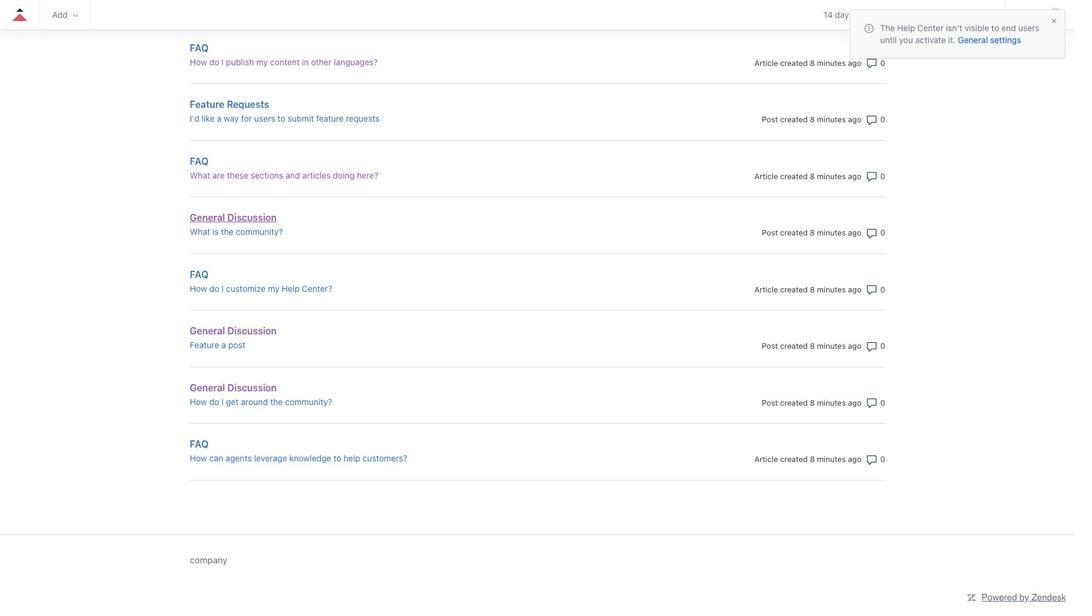 Task type: describe. For each thing, give the bounding box(es) containing it.
visible
[[965, 23, 989, 33]]

1 minutes from the top
[[817, 1, 846, 11]]

faq link for faq how do i publish my content in other languages?
[[190, 40, 677, 55]]

1 horizontal spatial in
[[870, 10, 877, 20]]

1 post from the top
[[762, 1, 778, 11]]

feature inside feature requests i'd like a way for users to submit feature requests
[[190, 99, 224, 110]]

how do i get around the community? link
[[190, 395, 677, 408]]

until
[[880, 35, 897, 45]]

i for faq how do i customize my help center?
[[222, 283, 224, 294]]

do for faq how do i customize my help center?
[[209, 283, 219, 294]]

faq what are these sections and articles doing here?
[[190, 156, 378, 180]]

submit
[[288, 113, 314, 124]]

what is the community? link
[[190, 225, 677, 238]]

8 for general discussion how do i get around the community?
[[810, 398, 815, 407]]

minutes for faq how do i customize my help center?
[[817, 285, 846, 294]]

8 for general discussion what is the community?
[[810, 228, 815, 237]]

how do i customize my help center? link
[[190, 282, 677, 295]]

article created 8 minutes ago for faq how do i customize my help center?
[[755, 285, 862, 294]]

the inside general discussion how do i get around the community?
[[270, 397, 283, 407]]

1 created from the top
[[780, 1, 808, 11]]

post
[[228, 340, 245, 350]]

created for faq how do i customize my help center?
[[780, 285, 808, 294]]

feature requests link
[[190, 97, 677, 112]]

created for faq how can agents leverage knowledge to help customers?
[[780, 455, 808, 464]]

admin
[[969, 10, 993, 20]]

you
[[899, 35, 913, 45]]

article for faq how do i customize my help center?
[[755, 285, 778, 294]]

community? inside general discussion how do i get around the community?
[[285, 397, 332, 407]]

discussion for general discussion feature a post
[[227, 326, 277, 336]]

it.
[[948, 35, 956, 45]]

general discussion how do i get around the community?
[[190, 382, 332, 407]]

how for faq how do i publish my content in other languages?
[[190, 57, 207, 67]]

center?
[[302, 283, 332, 294]]

help
[[344, 453, 360, 464]]

do for faq how do i publish my content in other languages?
[[209, 57, 219, 67]]

article for faq how do i publish my content in other languages?
[[755, 58, 778, 67]]

faq link for faq how do i customize my help center?
[[190, 267, 677, 282]]

minutes for faq how can agents leverage knowledge to help customers?
[[817, 455, 846, 464]]

post for feature requests i'd like a way for users to submit feature requests
[[762, 115, 778, 124]]

add button
[[52, 10, 78, 20]]

post created 8 minutes ago for general discussion what is the community?
[[762, 228, 862, 237]]

help inside faq how do i customize my help center?
[[282, 283, 300, 294]]

general discussion link for general discussion what is the community?
[[190, 210, 677, 225]]

company
[[190, 554, 227, 565]]

ago for general discussion how do i get around the community?
[[848, 398, 862, 407]]

help inside the help center isn't visible to end users until you activate it.
[[897, 23, 915, 33]]

how for faq how do i customize my help center?
[[190, 283, 207, 294]]

and
[[286, 170, 300, 180]]

faq for faq how can agents leverage knowledge to help customers?
[[190, 439, 209, 450]]

faq how do i publish my content in other languages?
[[190, 42, 378, 67]]

way
[[224, 113, 239, 124]]

get
[[226, 397, 239, 407]]

i for faq how do i publish my content in other languages?
[[222, 57, 224, 67]]

ago for general discussion feature a post
[[848, 341, 862, 351]]

guide admin
[[944, 10, 993, 20]]

how inside general discussion how do i get around the community?
[[190, 397, 207, 407]]

like
[[202, 113, 215, 124]]

the help center isn't visible to end users until you activate it.
[[880, 23, 1039, 45]]

what inside general discussion what is the community?
[[190, 227, 210, 237]]

here?
[[357, 170, 378, 180]]

14
[[824, 10, 833, 20]]

ago for faq how do i customize my help center?
[[848, 285, 862, 294]]

i'd like a way for users to submit feature requests link
[[190, 112, 677, 125]]

feature inside general discussion feature a post
[[190, 340, 219, 350]]

leverage
[[254, 453, 287, 464]]

ago for faq how can agents leverage knowledge to help customers?
[[848, 455, 862, 464]]

minutes for general discussion what is the community?
[[817, 228, 846, 237]]

faq for faq what are these sections and articles doing here?
[[190, 156, 209, 166]]

14 days left in trial. buy now
[[824, 10, 932, 20]]

a inside feature requests i'd like a way for users to submit feature requests
[[217, 113, 221, 124]]

now
[[916, 10, 932, 20]]

8 for faq how can agents leverage knowledge to help customers?
[[810, 455, 815, 464]]

guide admin link
[[944, 10, 993, 20]]

trial.
[[879, 10, 896, 20]]

created for faq what are these sections and articles doing here?
[[780, 171, 808, 181]]

minutes for general discussion how do i get around the community?
[[817, 398, 846, 407]]

powered by zendesk
[[982, 592, 1066, 603]]

requests
[[227, 99, 269, 110]]

my for faq how do i publish my content in other languages?
[[256, 57, 268, 67]]

powered
[[982, 592, 1017, 603]]

what are these sections and articles doing here? link
[[190, 169, 677, 181]]

post for general discussion what is the community?
[[762, 228, 778, 237]]

faq for faq how do i customize my help center?
[[190, 269, 209, 280]]

agents
[[226, 453, 252, 464]]

general for general discussion how do i get around the community?
[[190, 382, 225, 393]]

knowledge
[[289, 453, 331, 464]]

8 for feature requests i'd like a way for users to submit feature requests
[[810, 115, 815, 124]]

buy now link
[[899, 10, 932, 20]]

company link
[[190, 553, 227, 567]]

post for general discussion how do i get around the community?
[[762, 398, 778, 407]]

feature a post link
[[190, 339, 677, 351]]

settings
[[990, 35, 1021, 45]]

add
[[52, 10, 68, 20]]



Task type: locate. For each thing, give the bounding box(es) containing it.
general discussion link for general discussion how do i get around the community?
[[190, 380, 677, 395]]

users for help
[[1018, 23, 1039, 33]]

left
[[855, 10, 868, 20]]

days
[[835, 10, 853, 20]]

7 minutes from the top
[[817, 341, 846, 351]]

users down zendesk products 'image'
[[1018, 23, 1039, 33]]

1 i from the top
[[222, 57, 224, 67]]

7 ago from the top
[[848, 341, 862, 351]]

2 general discussion link from the top
[[190, 324, 677, 338]]

0 vertical spatial community?
[[236, 227, 283, 237]]

faq inside faq what are these sections and articles doing here?
[[190, 156, 209, 166]]

2 vertical spatial discussion
[[227, 382, 277, 393]]

5 ago from the top
[[848, 228, 862, 237]]

1 horizontal spatial help
[[897, 23, 915, 33]]

feature
[[316, 113, 344, 124]]

requests
[[346, 113, 380, 124]]

feature left post
[[190, 340, 219, 350]]

for
[[241, 113, 252, 124]]

4 article from the top
[[755, 455, 778, 464]]

users inside the help center isn't visible to end users until you activate it.
[[1018, 23, 1039, 33]]

3 do from the top
[[209, 397, 219, 407]]

faq link for faq how can agents leverage knowledge to help customers?
[[190, 437, 677, 452]]

faq link up what are these sections and articles doing here? link
[[190, 154, 677, 168]]

4 article created 8 minutes ago from the top
[[755, 455, 862, 464]]

3 article from the top
[[755, 285, 778, 294]]

general settings
[[958, 35, 1021, 45]]

publish
[[226, 57, 254, 67]]

powered by zendesk link
[[982, 592, 1066, 603]]

4 ago from the top
[[848, 171, 862, 181]]

0 vertical spatial my
[[256, 57, 268, 67]]

i inside faq how do i publish my content in other languages?
[[222, 57, 224, 67]]

1 general discussion link from the top
[[190, 210, 677, 225]]

4 8 from the top
[[810, 171, 815, 181]]

5 created from the top
[[780, 228, 808, 237]]

by
[[1020, 592, 1029, 603]]

activate
[[915, 35, 946, 45]]

created for faq how do i publish my content in other languages?
[[780, 58, 808, 67]]

general
[[958, 35, 988, 45], [190, 212, 225, 223], [190, 326, 225, 336], [190, 382, 225, 393]]

4 minutes from the top
[[817, 171, 846, 181]]

i inside general discussion how do i get around the community?
[[222, 397, 224, 407]]

end
[[1001, 23, 1016, 33]]

the right the is
[[221, 227, 234, 237]]

what inside faq what are these sections and articles doing here?
[[190, 170, 210, 180]]

general discussion link up the how do i get around the community? link
[[190, 380, 677, 395]]

community?
[[236, 227, 283, 237], [285, 397, 332, 407]]

a inside general discussion feature a post
[[221, 340, 226, 350]]

1 vertical spatial a
[[221, 340, 226, 350]]

general inside general discussion what is the community?
[[190, 212, 225, 223]]

general for general settings
[[958, 35, 988, 45]]

post created 8 minutes ago for general discussion feature a post
[[762, 341, 862, 351]]

ago for faq what are these sections and articles doing here?
[[848, 171, 862, 181]]

do left customize
[[209, 283, 219, 294]]

4 faq from the top
[[190, 439, 209, 450]]

minutes for faq what are these sections and articles doing here?
[[817, 171, 846, 181]]

faq inside faq how do i customize my help center?
[[190, 269, 209, 280]]

article for faq what are these sections and articles doing here?
[[755, 171, 778, 181]]

6 8 from the top
[[810, 285, 815, 294]]

8 minutes from the top
[[817, 398, 846, 407]]

feature up like
[[190, 99, 224, 110]]

0 vertical spatial i
[[222, 57, 224, 67]]

1 vertical spatial users
[[254, 113, 275, 124]]

1 horizontal spatial the
[[270, 397, 283, 407]]

general for general discussion what is the community?
[[190, 212, 225, 223]]

3 i from the top
[[222, 397, 224, 407]]

discussion inside general discussion feature a post
[[227, 326, 277, 336]]

discussion
[[227, 212, 277, 223], [227, 326, 277, 336], [227, 382, 277, 393]]

users
[[1018, 23, 1039, 33], [254, 113, 275, 124]]

articles
[[302, 170, 331, 180]]

users for requests
[[254, 113, 275, 124]]

2 vertical spatial i
[[222, 397, 224, 407]]

3 general discussion link from the top
[[190, 380, 677, 395]]

my right customize
[[268, 283, 279, 294]]

9 minutes from the top
[[817, 455, 846, 464]]

my right the publish
[[256, 57, 268, 67]]

5 8 from the top
[[810, 228, 815, 237]]

minutes for feature requests i'd like a way for users to submit feature requests
[[817, 115, 846, 124]]

to inside faq how can agents leverage knowledge to help customers?
[[334, 453, 341, 464]]

discussion inside general discussion how do i get around the community?
[[227, 382, 277, 393]]

2 do from the top
[[209, 283, 219, 294]]

content
[[270, 57, 300, 67]]

1 vertical spatial feature
[[190, 340, 219, 350]]

5 post from the top
[[762, 398, 778, 407]]

1 vertical spatial discussion
[[227, 326, 277, 336]]

2 horizontal spatial to
[[991, 23, 999, 33]]

2 created from the top
[[780, 58, 808, 67]]

how
[[190, 57, 207, 67], [190, 283, 207, 294], [190, 397, 207, 407], [190, 453, 207, 464]]

1 post created 8 minutes ago from the top
[[762, 1, 862, 11]]

1 faq from the top
[[190, 42, 209, 53]]

0 horizontal spatial the
[[221, 227, 234, 237]]

5 minutes from the top
[[817, 228, 846, 237]]

faq inside faq how can agents leverage knowledge to help customers?
[[190, 439, 209, 450]]

these
[[227, 170, 248, 180]]

users inside feature requests i'd like a way for users to submit feature requests
[[254, 113, 275, 124]]

feature
[[190, 99, 224, 110], [190, 340, 219, 350]]

0 vertical spatial the
[[221, 227, 234, 237]]

1 vertical spatial help
[[282, 283, 300, 294]]

8 for faq what are these sections and articles doing here?
[[810, 171, 815, 181]]

1 faq link from the top
[[190, 40, 677, 55]]

faq how can agents leverage knowledge to help customers?
[[190, 439, 407, 464]]

zendesk
[[1032, 592, 1066, 603]]

1 do from the top
[[209, 57, 219, 67]]

created for general discussion how do i get around the community?
[[780, 398, 808, 407]]

the inside general discussion what is the community?
[[221, 227, 234, 237]]

8 8 from the top
[[810, 398, 815, 407]]

post created 8 minutes ago for general discussion how do i get around the community?
[[762, 398, 862, 407]]

3 post created 8 minutes ago from the top
[[762, 228, 862, 237]]

a left post
[[221, 340, 226, 350]]

in left other
[[302, 57, 309, 67]]

3 minutes from the top
[[817, 115, 846, 124]]

0 vertical spatial help
[[897, 23, 915, 33]]

general settings link
[[958, 35, 1021, 45]]

8 for general discussion feature a post
[[810, 341, 815, 351]]

6 minutes from the top
[[817, 285, 846, 294]]

0 vertical spatial in
[[870, 10, 877, 20]]

ago for feature requests i'd like a way for users to submit feature requests
[[848, 115, 862, 124]]

3 created from the top
[[780, 115, 808, 124]]

2 how from the top
[[190, 283, 207, 294]]

9 created from the top
[[780, 455, 808, 464]]

minutes for general discussion feature a post
[[817, 341, 846, 351]]

to
[[991, 23, 999, 33], [278, 113, 285, 124], [334, 453, 341, 464]]

around
[[241, 397, 268, 407]]

how inside faq how do i customize my help center?
[[190, 283, 207, 294]]

discussion inside general discussion what is the community?
[[227, 212, 277, 223]]

to left "submit"
[[278, 113, 285, 124]]

0 horizontal spatial community?
[[236, 227, 283, 237]]

do inside general discussion how do i get around the community?
[[209, 397, 219, 407]]

faq
[[190, 42, 209, 53], [190, 156, 209, 166], [190, 269, 209, 280], [190, 439, 209, 450]]

3 faq from the top
[[190, 269, 209, 280]]

0 horizontal spatial users
[[254, 113, 275, 124]]

do inside faq how do i customize my help center?
[[209, 283, 219, 294]]

1 feature from the top
[[190, 99, 224, 110]]

2 ago from the top
[[848, 58, 862, 67]]

2 post from the top
[[762, 115, 778, 124]]

the right around
[[270, 397, 283, 407]]

2 minutes from the top
[[817, 58, 846, 67]]

general for general discussion feature a post
[[190, 326, 225, 336]]

minutes
[[817, 1, 846, 11], [817, 58, 846, 67], [817, 115, 846, 124], [817, 171, 846, 181], [817, 228, 846, 237], [817, 285, 846, 294], [817, 341, 846, 351], [817, 398, 846, 407], [817, 455, 846, 464]]

1 vertical spatial in
[[302, 57, 309, 67]]

how left get
[[190, 397, 207, 407]]

3 post from the top
[[762, 228, 778, 237]]

1 vertical spatial i
[[222, 283, 224, 294]]

general discussion link up "feature a post" link
[[190, 324, 677, 338]]

to inside feature requests i'd like a way for users to submit feature requests
[[278, 113, 285, 124]]

discussion for general discussion what is the community?
[[227, 212, 277, 223]]

1 vertical spatial the
[[270, 397, 283, 407]]

i left the publish
[[222, 57, 224, 67]]

do left the publish
[[209, 57, 219, 67]]

1 horizontal spatial users
[[1018, 23, 1039, 33]]

how can agents leverage knowledge to help customers? link
[[190, 452, 677, 465]]

created for feature requests i'd like a way for users to submit feature requests
[[780, 115, 808, 124]]

2 what from the top
[[190, 227, 210, 237]]

ago for faq how do i publish my content in other languages?
[[848, 58, 862, 67]]

article created 8 minutes ago for faq how do i publish my content in other languages?
[[755, 58, 862, 67]]

the
[[221, 227, 234, 237], [270, 397, 283, 407]]

faq link for faq what are these sections and articles doing here?
[[190, 154, 677, 168]]

6 ago from the top
[[848, 285, 862, 294]]

2 post created 8 minutes ago from the top
[[762, 115, 862, 124]]

a
[[217, 113, 221, 124], [221, 340, 226, 350]]

1 what from the top
[[190, 170, 210, 180]]

article for faq how can agents leverage knowledge to help customers?
[[755, 455, 778, 464]]

1 how from the top
[[190, 57, 207, 67]]

general inside general discussion feature a post
[[190, 326, 225, 336]]

4 faq link from the top
[[190, 437, 677, 452]]

buy
[[899, 10, 914, 20]]

a right like
[[217, 113, 221, 124]]

6 created from the top
[[780, 285, 808, 294]]

9 8 from the top
[[810, 455, 815, 464]]

are
[[212, 170, 225, 180]]

8 for faq how do i publish my content in other languages?
[[810, 58, 815, 67]]

7 8 from the top
[[810, 341, 815, 351]]

1 vertical spatial community?
[[285, 397, 332, 407]]

in
[[870, 10, 877, 20], [302, 57, 309, 67]]

sections
[[251, 170, 283, 180]]

do left get
[[209, 397, 219, 407]]

post
[[762, 1, 778, 11], [762, 115, 778, 124], [762, 228, 778, 237], [762, 341, 778, 351], [762, 398, 778, 407]]

0 horizontal spatial to
[[278, 113, 285, 124]]

center
[[917, 23, 944, 33]]

article created 8 minutes ago for faq what are these sections and articles doing here?
[[755, 171, 862, 181]]

community? inside general discussion what is the community?
[[236, 227, 283, 237]]

discussion for general discussion how do i get around the community?
[[227, 382, 277, 393]]

discussion down these
[[227, 212, 277, 223]]

2 article from the top
[[755, 171, 778, 181]]

in inside faq how do i publish my content in other languages?
[[302, 57, 309, 67]]

how inside faq how can agents leverage knowledge to help customers?
[[190, 453, 207, 464]]

i
[[222, 57, 224, 67], [222, 283, 224, 294], [222, 397, 224, 407]]

minutes for faq how do i publish my content in other languages?
[[817, 58, 846, 67]]

general discussion link
[[190, 210, 677, 225], [190, 324, 677, 338], [190, 380, 677, 395]]

4 post created 8 minutes ago from the top
[[762, 341, 862, 351]]

status
[[190, 0, 885, 481]]

other
[[311, 57, 332, 67]]

4 created from the top
[[780, 171, 808, 181]]

faq how do i customize my help center?
[[190, 269, 332, 294]]

2 vertical spatial do
[[209, 397, 219, 407]]

how inside faq how do i publish my content in other languages?
[[190, 57, 207, 67]]

to inside the help center isn't visible to end users until you activate it.
[[991, 23, 999, 33]]

faq for faq how do i publish my content in other languages?
[[190, 42, 209, 53]]

3 8 from the top
[[810, 115, 815, 124]]

0 vertical spatial what
[[190, 170, 210, 180]]

2 8 from the top
[[810, 58, 815, 67]]

can
[[209, 453, 223, 464]]

faq link up how do i customize my help center? link
[[190, 267, 677, 282]]

to left help
[[334, 453, 341, 464]]

my
[[256, 57, 268, 67], [268, 283, 279, 294]]

do inside faq how do i publish my content in other languages?
[[209, 57, 219, 67]]

what left the is
[[190, 227, 210, 237]]

post for general discussion feature a post
[[762, 341, 778, 351]]

navigation containing add
[[0, 0, 1075, 33]]

i left get
[[222, 397, 224, 407]]

community? up faq how can agents leverage knowledge to help customers?
[[285, 397, 332, 407]]

how left customize
[[190, 283, 207, 294]]

general inside general discussion how do i get around the community?
[[190, 382, 225, 393]]

i left customize
[[222, 283, 224, 294]]

4 post from the top
[[762, 341, 778, 351]]

is
[[212, 227, 219, 237]]

ago for general discussion what is the community?
[[848, 228, 862, 237]]

article created 8 minutes ago for faq how can agents leverage knowledge to help customers?
[[755, 455, 862, 464]]

1 horizontal spatial community?
[[285, 397, 332, 407]]

0 horizontal spatial help
[[282, 283, 300, 294]]

discussion up post
[[227, 326, 277, 336]]

9 ago from the top
[[848, 455, 862, 464]]

2 vertical spatial to
[[334, 453, 341, 464]]

0 vertical spatial discussion
[[227, 212, 277, 223]]

0 vertical spatial feature
[[190, 99, 224, 110]]

1 vertical spatial what
[[190, 227, 210, 237]]

i'd
[[190, 113, 199, 124]]

created for general discussion what is the community?
[[780, 228, 808, 237]]

article created 8 minutes ago
[[755, 58, 862, 67], [755, 171, 862, 181], [755, 285, 862, 294], [755, 455, 862, 464]]

post created 8 minutes ago for feature requests i'd like a way for users to submit feature requests
[[762, 115, 862, 124]]

the
[[880, 23, 895, 33]]

1 ago from the top
[[848, 1, 862, 11]]

4 how from the top
[[190, 453, 207, 464]]

community? right the is
[[236, 227, 283, 237]]

my inside faq how do i customize my help center?
[[268, 283, 279, 294]]

help left center?
[[282, 283, 300, 294]]

i inside faq how do i customize my help center?
[[222, 283, 224, 294]]

1 vertical spatial my
[[268, 283, 279, 294]]

1 discussion from the top
[[227, 212, 277, 223]]

users right the for
[[254, 113, 275, 124]]

8 for faq how do i customize my help center?
[[810, 285, 815, 294]]

5 post created 8 minutes ago from the top
[[762, 398, 862, 407]]

8 ago from the top
[[848, 398, 862, 407]]

how do i publish my content in other languages? link
[[190, 55, 677, 68]]

faq link up how do i publish my content in other languages? link
[[190, 40, 677, 55]]

doing
[[333, 170, 355, 180]]

how left can
[[190, 453, 207, 464]]

article
[[755, 58, 778, 67], [755, 171, 778, 181], [755, 285, 778, 294], [755, 455, 778, 464]]

guide
[[944, 10, 967, 20]]

0 vertical spatial do
[[209, 57, 219, 67]]

help up you
[[897, 23, 915, 33]]

help
[[897, 23, 915, 33], [282, 283, 300, 294]]

3 ago from the top
[[848, 115, 862, 124]]

faq inside faq how do i publish my content in other languages?
[[190, 42, 209, 53]]

languages?
[[334, 57, 378, 67]]

2 article created 8 minutes ago from the top
[[755, 171, 862, 181]]

discussion up around
[[227, 382, 277, 393]]

feature requests i'd like a way for users to submit feature requests
[[190, 99, 380, 124]]

customers?
[[362, 453, 407, 464]]

8 created from the top
[[780, 398, 808, 407]]

faq link up how can agents leverage knowledge to help customers? link
[[190, 437, 677, 452]]

0 vertical spatial general discussion link
[[190, 210, 677, 225]]

to up general settings
[[991, 23, 999, 33]]

2 faq link from the top
[[190, 154, 677, 168]]

1 vertical spatial do
[[209, 283, 219, 294]]

how left the publish
[[190, 57, 207, 67]]

customize
[[226, 283, 266, 294]]

1 vertical spatial to
[[278, 113, 285, 124]]

my inside faq how do i publish my content in other languages?
[[256, 57, 268, 67]]

zendesk products image
[[1022, 10, 1031, 19]]

faq link
[[190, 40, 677, 55], [190, 154, 677, 168], [190, 267, 677, 282], [190, 437, 677, 452]]

ago
[[848, 1, 862, 11], [848, 58, 862, 67], [848, 115, 862, 124], [848, 171, 862, 181], [848, 228, 862, 237], [848, 285, 862, 294], [848, 341, 862, 351], [848, 398, 862, 407], [848, 455, 862, 464]]

navigation
[[0, 0, 1075, 33]]

post created 8 minutes ago
[[762, 1, 862, 11], [762, 115, 862, 124], [762, 228, 862, 237], [762, 341, 862, 351], [762, 398, 862, 407]]

created for general discussion feature a post
[[780, 341, 808, 351]]

3 discussion from the top
[[227, 382, 277, 393]]

status containing faq
[[190, 0, 885, 481]]

1 article from the top
[[755, 58, 778, 67]]

isn't
[[946, 23, 962, 33]]

how for faq how can agents leverage knowledge to help customers?
[[190, 453, 207, 464]]

2 vertical spatial general discussion link
[[190, 380, 677, 395]]

1 vertical spatial general discussion link
[[190, 324, 677, 338]]

0 horizontal spatial in
[[302, 57, 309, 67]]

0 vertical spatial a
[[217, 113, 221, 124]]

7 created from the top
[[780, 341, 808, 351]]

3 how from the top
[[190, 397, 207, 407]]

general discussion what is the community?
[[190, 212, 283, 237]]

3 faq link from the top
[[190, 267, 677, 282]]

created
[[780, 1, 808, 11], [780, 58, 808, 67], [780, 115, 808, 124], [780, 171, 808, 181], [780, 228, 808, 237], [780, 285, 808, 294], [780, 341, 808, 351], [780, 398, 808, 407], [780, 455, 808, 464]]

1 article created 8 minutes ago from the top
[[755, 58, 862, 67]]

1 8 from the top
[[810, 1, 815, 11]]

my for faq how do i customize my help center?
[[268, 283, 279, 294]]

general discussion link for general discussion feature a post
[[190, 324, 677, 338]]

2 faq from the top
[[190, 156, 209, 166]]

0 vertical spatial users
[[1018, 23, 1039, 33]]

2 discussion from the top
[[227, 326, 277, 336]]

2 feature from the top
[[190, 340, 219, 350]]

what left are
[[190, 170, 210, 180]]

1 horizontal spatial to
[[334, 453, 341, 464]]

3 article created 8 minutes ago from the top
[[755, 285, 862, 294]]

what
[[190, 170, 210, 180], [190, 227, 210, 237]]

2 i from the top
[[222, 283, 224, 294]]

general discussion feature a post
[[190, 326, 277, 350]]

in right left at the right top
[[870, 10, 877, 20]]

0 vertical spatial to
[[991, 23, 999, 33]]

general discussion link up what is the community? link
[[190, 210, 677, 225]]



Task type: vqa. For each thing, say whether or not it's contained in the screenshot.
Powered by Zendesk Link
yes



